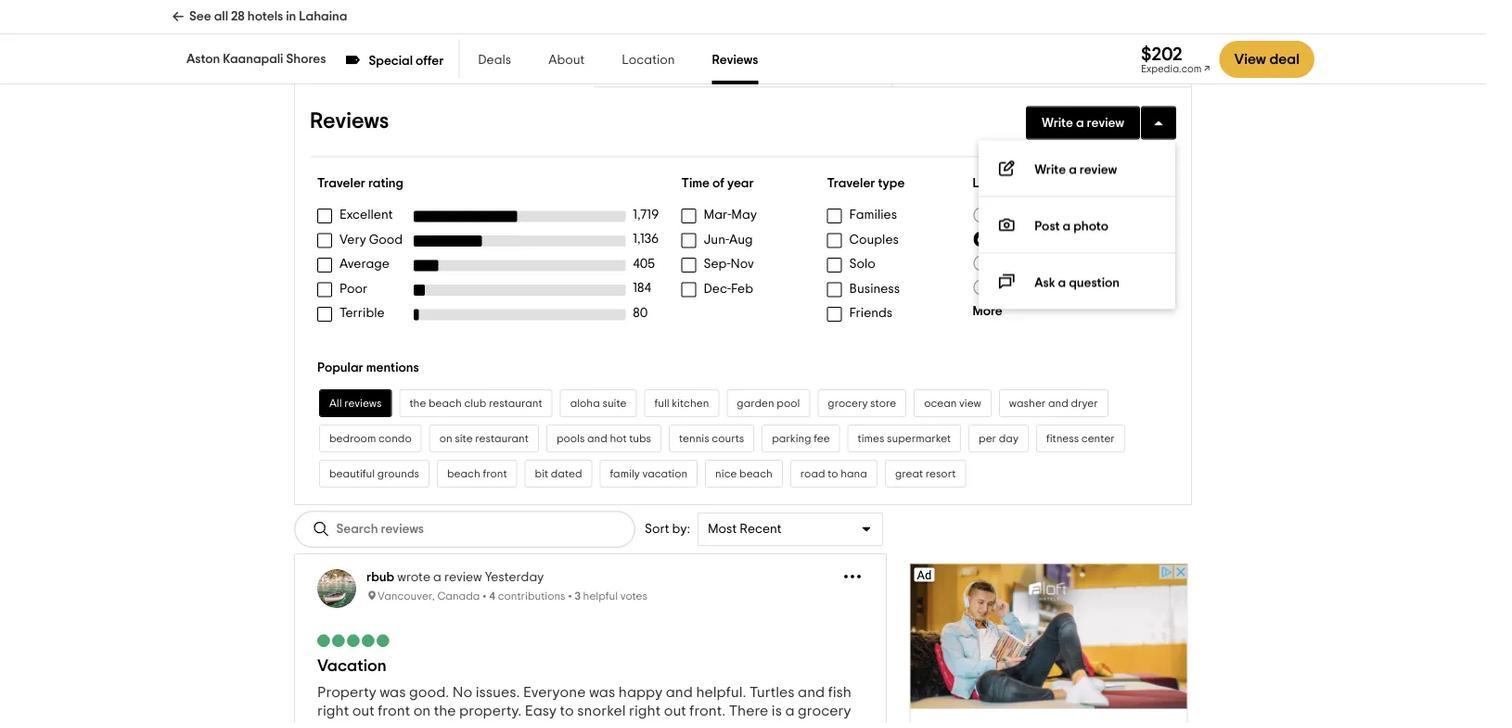 Task type: vqa. For each thing, say whether or not it's contained in the screenshot.


Task type: locate. For each thing, give the bounding box(es) containing it.
search image
[[312, 521, 331, 539]]

pool
[[777, 398, 800, 409]]

1 horizontal spatial the
[[434, 704, 456, 719]]

1 traveler from the left
[[317, 177, 366, 190]]

advertisement region
[[910, 564, 1188, 724]]

1 vertical spatial (
[[1041, 232, 1044, 245]]

across
[[677, 723, 723, 724]]

1 vertical spatial on
[[413, 704, 431, 719]]

bit dated
[[535, 469, 582, 480]]

helpful.
[[696, 686, 746, 701]]

ocean view button
[[914, 390, 992, 418]]

photo
[[1074, 220, 1109, 233]]

view deal
[[1234, 52, 1300, 67]]

on left site
[[439, 433, 452, 444]]

0 vertical spatial write a review link
[[1026, 106, 1140, 140]]

) right post at the right of the page
[[1075, 232, 1078, 245]]

snorkel up coffee
[[577, 704, 626, 719]]

restaurant right site
[[475, 433, 529, 444]]

to inside property was good.  no issues.  everyone was happy and helpful.  turtles and fish right out front on the property.  easy to snorkel right out front.  there is a grocery store, pizza shop, snorkel shop and coffee shop right across the street.
[[560, 704, 574, 719]]

times supermarket button
[[848, 425, 961, 453]]

business
[[849, 283, 900, 296]]

all
[[214, 10, 228, 23]]

1 horizontal spatial shop
[[605, 723, 639, 724]]

0 vertical spatial on
[[439, 433, 452, 444]]

shop down property.
[[491, 723, 525, 724]]

Search search field
[[336, 522, 472, 538]]

bedroom condo button
[[319, 425, 422, 453]]

0 horizontal spatial snorkel
[[439, 723, 488, 724]]

0 vertical spatial )
[[1075, 232, 1078, 245]]

beach
[[429, 398, 462, 409], [447, 469, 480, 480], [740, 469, 773, 480]]

reviews up 'traveler rating'
[[310, 110, 389, 133]]

there
[[729, 704, 769, 719]]

write
[[1042, 116, 1073, 129], [1035, 164, 1066, 177]]

most
[[708, 523, 737, 536]]

parking
[[772, 433, 811, 444]]

traveler up families
[[827, 177, 875, 190]]

shop
[[491, 723, 525, 724], [605, 723, 639, 724]]

english
[[995, 232, 1037, 245]]

hana
[[841, 469, 867, 480]]

aloha suite
[[570, 398, 627, 409]]

front inside property was good.  no issues.  everyone was happy and helpful.  turtles and fish right out front on the property.  easy to snorkel right out front.  there is a grocery store, pizza shop, snorkel shop and coffee shop right across the street.
[[378, 704, 410, 719]]

reviews
[[712, 54, 758, 67], [421, 57, 467, 70], [310, 110, 389, 133]]

3523
[[426, 38, 462, 55]]

reviews right location
[[712, 54, 758, 67]]

0 vertical spatial grocery
[[828, 398, 868, 409]]

reviews down 3523
[[421, 57, 467, 70]]

was up coffee
[[589, 686, 615, 701]]

fish
[[828, 686, 852, 701]]

0 horizontal spatial front
[[378, 704, 410, 719]]

0 horizontal spatial traveler
[[317, 177, 366, 190]]

tennis
[[679, 433, 710, 444]]

to right road
[[828, 469, 838, 480]]

location
[[622, 54, 675, 67]]

the up condo
[[410, 398, 426, 409]]

out up across
[[664, 704, 686, 719]]

was up pizza
[[380, 686, 406, 701]]

shores
[[286, 53, 326, 66]]

out up pizza
[[352, 704, 375, 719]]

rating
[[368, 177, 404, 190]]

bit
[[535, 469, 548, 480]]

wrote
[[397, 572, 431, 585]]

( for 3,447
[[1041, 232, 1044, 245]]

4 contributions 3 helpful votes
[[489, 592, 648, 603]]

to up coffee
[[560, 704, 574, 719]]

on up shop,
[[413, 704, 431, 719]]

grocery left store at the bottom right of the page
[[828, 398, 868, 409]]

a
[[1076, 116, 1084, 129], [1069, 164, 1077, 177], [1063, 220, 1071, 233], [1058, 277, 1066, 290], [433, 572, 442, 585], [785, 704, 795, 719]]

1 vertical spatial to
[[560, 704, 574, 719]]

2 horizontal spatial the
[[726, 723, 748, 724]]

dec-
[[704, 283, 731, 296]]

restaurant inside button
[[475, 433, 529, 444]]

0 horizontal spatial shop
[[491, 723, 525, 724]]

0 horizontal spatial out
[[352, 704, 375, 719]]

) right the ask
[[1077, 281, 1080, 294]]

contributions
[[498, 592, 566, 603]]

all inside button
[[329, 398, 342, 409]]

80
[[633, 307, 648, 320]]

type
[[878, 177, 905, 190]]

post a photo
[[1035, 220, 1109, 233]]

grocery down fish
[[798, 704, 851, 719]]

1 horizontal spatial (
[[1059, 281, 1062, 294]]

write a review
[[1042, 116, 1125, 129], [1035, 164, 1117, 177]]

average
[[340, 258, 390, 271]]

0 vertical spatial front
[[483, 469, 507, 480]]

1 vertical spatial snorkel
[[439, 723, 488, 724]]

0 horizontal spatial reviews
[[310, 110, 389, 133]]

0 horizontal spatial the
[[410, 398, 426, 409]]

0 vertical spatial (
[[1080, 208, 1083, 221]]

solo
[[849, 258, 876, 271]]

beach left club
[[429, 398, 462, 409]]

1 vertical spatial write a review
[[1035, 164, 1117, 177]]

about
[[549, 54, 585, 67]]

all
[[995, 208, 1010, 221], [329, 398, 342, 409]]

and left dryer
[[1048, 398, 1069, 409]]

1 horizontal spatial traveler
[[827, 177, 875, 190]]

garden pool button
[[727, 390, 810, 418]]

1 vertical spatial restaurant
[[475, 433, 529, 444]]

on
[[439, 433, 452, 444], [413, 704, 431, 719]]

grocery inside property was good.  no issues.  everyone was happy and helpful.  turtles and fish right out front on the property.  easy to snorkel right out front.  there is a grocery store, pizza shop, snorkel shop and coffee shop right across the street.
[[798, 704, 851, 719]]

the down the good.
[[434, 704, 456, 719]]

1 vertical spatial grocery
[[798, 704, 851, 719]]

1 horizontal spatial was
[[589, 686, 615, 701]]

1 horizontal spatial to
[[828, 469, 838, 480]]

sort
[[645, 523, 669, 536]]

1 vertical spatial )
[[1077, 281, 1080, 294]]

mar-
[[704, 209, 731, 222]]

shop down happy
[[605, 723, 639, 724]]

bedroom
[[329, 433, 376, 444]]

to inside 'button'
[[828, 469, 838, 480]]

( for 36
[[1059, 281, 1062, 294]]

and left hot
[[587, 433, 608, 444]]

0 vertical spatial restaurant
[[489, 398, 542, 409]]

and inside button
[[587, 433, 608, 444]]

vacation link
[[317, 658, 387, 675]]

offer
[[416, 54, 444, 67]]

the inside the beach club restaurant button
[[410, 398, 426, 409]]

and
[[1048, 398, 1069, 409], [587, 433, 608, 444], [666, 686, 693, 701], [798, 686, 825, 701], [528, 723, 555, 724]]

1 horizontal spatial snorkel
[[577, 704, 626, 719]]

0 vertical spatial all
[[995, 208, 1010, 221]]

1 vertical spatial review
[[1080, 164, 1117, 177]]

snorkel down property.
[[439, 723, 488, 724]]

great resort
[[895, 469, 956, 480]]

of
[[713, 177, 725, 190]]

front down on site restaurant
[[483, 469, 507, 480]]

full kitchen button
[[644, 390, 719, 418]]

by:
[[672, 523, 690, 536]]

1 horizontal spatial front
[[483, 469, 507, 480]]

beautiful grounds button
[[319, 460, 430, 488]]

nice
[[715, 469, 737, 480]]

0 horizontal spatial on
[[413, 704, 431, 719]]

2 vertical spatial review
[[444, 572, 482, 585]]

and inside button
[[1048, 398, 1069, 409]]

all left reviews
[[329, 398, 342, 409]]

vacation
[[317, 658, 387, 675]]

1 vertical spatial write a review link
[[979, 140, 1176, 197]]

0 vertical spatial to
[[828, 469, 838, 480]]

beach for nice
[[740, 469, 773, 480]]

front inside beach front 'button'
[[483, 469, 507, 480]]

1 vertical spatial the
[[434, 704, 456, 719]]

0 horizontal spatial to
[[560, 704, 574, 719]]

fitness center
[[1047, 433, 1115, 444]]

restaurant right club
[[489, 398, 542, 409]]

the down there
[[726, 723, 748, 724]]

in
[[286, 10, 296, 23]]

popular
[[317, 362, 363, 375]]

time
[[682, 177, 710, 190]]

times
[[858, 433, 885, 444]]

2 vertical spatial the
[[726, 723, 748, 724]]

resort
[[926, 469, 956, 480]]

1 horizontal spatial on
[[439, 433, 452, 444]]

0 vertical spatial write a review
[[1042, 116, 1125, 129]]

helpful
[[583, 592, 618, 603]]

and down 'easy'
[[528, 723, 555, 724]]

1 horizontal spatial all
[[995, 208, 1010, 221]]

restaurant
[[489, 398, 542, 409], [475, 433, 529, 444]]

pizza
[[359, 723, 395, 724]]

feb
[[731, 283, 753, 296]]

beach down site
[[447, 469, 480, 480]]

1 shop from the left
[[491, 723, 525, 724]]

mentions
[[366, 362, 419, 375]]

0 horizontal spatial (
[[1041, 232, 1044, 245]]

2 vertical spatial (
[[1059, 281, 1062, 294]]

front up pizza
[[378, 704, 410, 719]]

traveler up excellent
[[317, 177, 366, 190]]

special offer
[[369, 54, 444, 67]]

beach right nice
[[740, 469, 773, 480]]

1 vertical spatial write
[[1035, 164, 1066, 177]]

28
[[231, 10, 245, 23]]

0 horizontal spatial all
[[329, 398, 342, 409]]

2 traveler from the left
[[827, 177, 875, 190]]

tennis courts
[[679, 433, 744, 444]]

grocery
[[828, 398, 868, 409], [798, 704, 851, 719]]

ocean
[[924, 398, 957, 409]]

1 vertical spatial front
[[378, 704, 410, 719]]

0 horizontal spatial was
[[380, 686, 406, 701]]

site
[[455, 433, 473, 444]]

all up english
[[995, 208, 1010, 221]]

1 vertical spatial all
[[329, 398, 342, 409]]

all for all languages ( 3,524
[[995, 208, 1010, 221]]

0 vertical spatial the
[[410, 398, 426, 409]]

1 horizontal spatial out
[[664, 704, 686, 719]]

fitness center button
[[1036, 425, 1125, 453]]

see all 28 hotels in lahaina
[[189, 10, 347, 23]]

view deal button
[[1220, 41, 1315, 78]]

(
[[1080, 208, 1083, 221], [1041, 232, 1044, 245], [1059, 281, 1062, 294]]



Task type: describe. For each thing, give the bounding box(es) containing it.
hot
[[610, 433, 627, 444]]

may
[[731, 209, 757, 222]]

2 was from the left
[[589, 686, 615, 701]]

pools and hot tubs button
[[546, 425, 662, 453]]

garden pool
[[737, 398, 800, 409]]

english ( 3,447 )
[[995, 232, 1078, 245]]

road to hana
[[801, 469, 867, 480]]

very good
[[340, 233, 403, 246]]

2 shop from the left
[[605, 723, 639, 724]]

expedia.com
[[1141, 64, 1202, 74]]

mar-may
[[704, 209, 757, 222]]

yesterday
[[485, 572, 544, 585]]

recent
[[740, 523, 782, 536]]

0 vertical spatial snorkel
[[577, 704, 626, 719]]

on site restaurant button
[[429, 425, 539, 453]]

family
[[610, 469, 640, 480]]

most recent
[[708, 523, 782, 536]]

grocery store
[[828, 398, 896, 409]]

) for english ( 3,447 )
[[1075, 232, 1078, 245]]

aloha suite button
[[560, 390, 637, 418]]

184
[[633, 282, 651, 295]]

on inside button
[[439, 433, 452, 444]]

3
[[575, 592, 581, 603]]

condo
[[379, 433, 412, 444]]

and left fish
[[798, 686, 825, 701]]

shop,
[[399, 723, 436, 724]]

aston kaanapali shores
[[186, 53, 326, 66]]

3,524
[[1083, 208, 1113, 221]]

a inside property was good.  no issues.  everyone was happy and helpful.  turtles and fish right out front on the property.  easy to snorkel right out front.  there is a grocery store, pizza shop, snorkel shop and coffee shop right across the street.
[[785, 704, 795, 719]]

excellent
[[340, 209, 393, 222]]

family vacation button
[[600, 460, 698, 488]]

japanese ( 36 )
[[995, 281, 1080, 294]]

restaurant inside button
[[489, 398, 542, 409]]

ocean view
[[924, 398, 982, 409]]

159 q+a
[[731, 38, 756, 70]]

everyone
[[523, 686, 586, 701]]

day
[[999, 433, 1019, 444]]

family vacation
[[610, 469, 688, 480]]

good
[[369, 233, 403, 246]]

view
[[959, 398, 982, 409]]

kitchen
[[672, 398, 709, 409]]

and up front.
[[666, 686, 693, 701]]

club
[[464, 398, 487, 409]]

great resort button
[[885, 460, 966, 488]]

) for japanese ( 36 )
[[1077, 281, 1080, 294]]

beautiful grounds
[[329, 469, 419, 480]]

all for all reviews
[[329, 398, 342, 409]]

jun-
[[704, 233, 729, 246]]

1 was from the left
[[380, 686, 406, 701]]

1 out from the left
[[352, 704, 375, 719]]

lahaina
[[299, 10, 347, 23]]

supermarket
[[887, 433, 951, 444]]

q+a
[[731, 57, 756, 70]]

post a photo link
[[979, 197, 1176, 254]]

36
[[1062, 281, 1077, 294]]

couples
[[849, 233, 899, 246]]

front.
[[690, 704, 726, 719]]

grocery store button
[[818, 390, 907, 418]]

ask
[[1035, 277, 1055, 290]]

parking fee
[[772, 433, 830, 444]]

jun-aug
[[704, 233, 753, 246]]

year
[[727, 177, 754, 190]]

405
[[633, 257, 655, 270]]

traveler for traveler type
[[827, 177, 875, 190]]

beach inside 'button'
[[447, 469, 480, 480]]

the beach club restaurant
[[410, 398, 542, 409]]

on site restaurant
[[439, 433, 529, 444]]

1,719
[[633, 208, 659, 221]]

0 vertical spatial write
[[1042, 116, 1073, 129]]

1 horizontal spatial reviews
[[421, 57, 467, 70]]

ask a question
[[1035, 277, 1120, 290]]

deal
[[1270, 52, 1300, 67]]

nice beach
[[715, 469, 773, 480]]

on inside property was good.  no issues.  everyone was happy and helpful.  turtles and fish right out front on the property.  easy to snorkel right out front.  there is a grocery store, pizza shop, snorkel shop and coffee shop right across the street.
[[413, 704, 431, 719]]

poor
[[340, 283, 368, 296]]

families
[[849, 209, 897, 222]]

3523 reviews
[[421, 38, 467, 70]]

tennis courts button
[[669, 425, 755, 453]]

good.
[[409, 686, 449, 701]]

deals
[[478, 54, 511, 67]]

washer and dryer button
[[999, 390, 1109, 418]]

reviews
[[344, 398, 382, 409]]

turtles
[[750, 686, 795, 701]]

times supermarket
[[858, 433, 951, 444]]

parking fee button
[[762, 425, 840, 453]]

beautiful
[[329, 469, 375, 480]]

grocery inside button
[[828, 398, 868, 409]]

bedroom condo
[[329, 433, 412, 444]]

no
[[453, 686, 472, 701]]

property.
[[459, 704, 522, 719]]

street.
[[751, 723, 794, 724]]

the beach club restaurant button
[[399, 390, 553, 418]]

2 out from the left
[[664, 704, 686, 719]]

beach for the
[[429, 398, 462, 409]]

property was good.  no issues.  everyone was happy and helpful.  turtles and fish right out front on the property.  easy to snorkel right out front.  there is a grocery store, pizza shop, snorkel shop and coffee shop right across the street.
[[317, 686, 852, 724]]

rbub wrote a review yesterday
[[366, 572, 544, 585]]

per day
[[979, 433, 1019, 444]]

fitness
[[1047, 433, 1079, 444]]

pools
[[557, 433, 585, 444]]

traveler for traveler rating
[[317, 177, 366, 190]]

2 horizontal spatial reviews
[[712, 54, 758, 67]]

0 vertical spatial review
[[1087, 116, 1125, 129]]

2 horizontal spatial (
[[1080, 208, 1083, 221]]

hotels
[[248, 10, 283, 23]]

$202
[[1141, 45, 1183, 64]]



